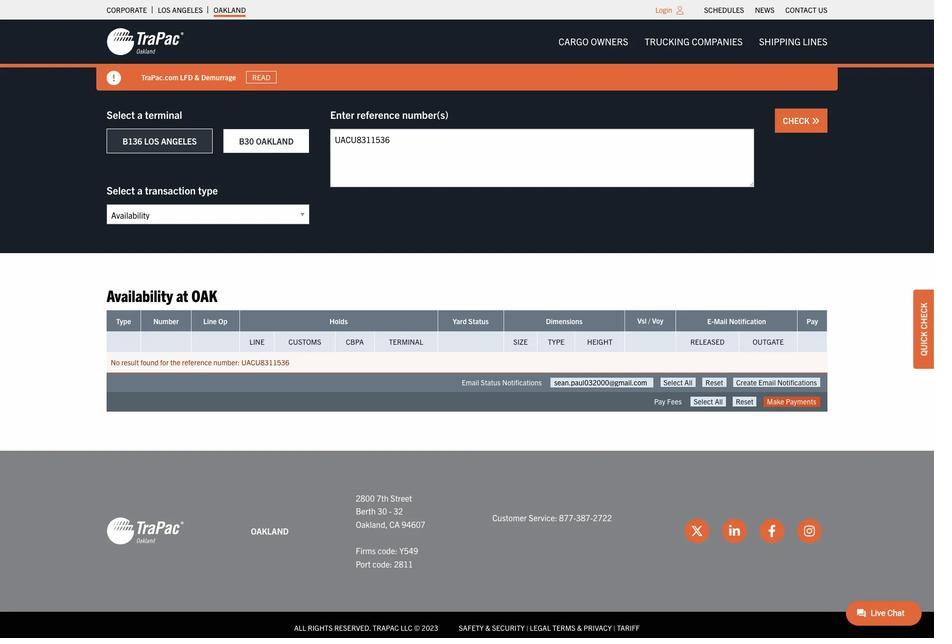 Task type: describe. For each thing, give the bounding box(es) containing it.
quick check link
[[914, 290, 934, 369]]

b136 los angeles
[[123, 136, 197, 146]]

oakland link
[[214, 3, 246, 17]]

safety & security | legal terms & privacy | tariff
[[459, 624, 640, 633]]

pay fees
[[654, 397, 682, 407]]

terms
[[553, 624, 576, 633]]

1 vertical spatial oakland
[[256, 136, 294, 146]]

vsl
[[638, 316, 647, 326]]

notifications
[[502, 378, 542, 388]]

quick check
[[919, 303, 929, 356]]

availability at oak
[[107, 285, 217, 305]]

e-
[[707, 317, 714, 326]]

safety & security link
[[459, 624, 525, 633]]

oakland inside footer
[[251, 526, 289, 536]]

select a terminal
[[107, 108, 182, 121]]

oakland image for footer containing 2800 7th street
[[107, 517, 184, 546]]

b136
[[123, 136, 142, 146]]

a for terminal
[[137, 108, 143, 121]]

enter reference number(s)
[[330, 108, 449, 121]]

customer service: 877-387-2722
[[493, 513, 612, 523]]

outgate
[[753, 338, 784, 347]]

customs
[[289, 338, 321, 347]]

quick
[[919, 332, 929, 356]]

line for line
[[250, 338, 265, 347]]

berth
[[356, 506, 376, 517]]

2800
[[356, 493, 375, 504]]

make payments link
[[764, 397, 820, 407]]

voy
[[652, 316, 664, 326]]

877-
[[559, 513, 576, 523]]

387-
[[576, 513, 593, 523]]

result
[[121, 358, 139, 367]]

firms code:  y549 port code:  2811
[[356, 546, 418, 569]]

no
[[111, 358, 120, 367]]

oakland image for banner on the top of the page containing cargo owners
[[107, 27, 184, 56]]

contact us link
[[786, 3, 828, 17]]

uacu8311536
[[241, 358, 290, 367]]

light image
[[677, 6, 684, 14]]

tariff
[[617, 624, 640, 633]]

rights
[[308, 624, 333, 633]]

port
[[356, 559, 371, 569]]

1 | from the left
[[526, 624, 528, 633]]

contact
[[786, 5, 817, 14]]

Enter reference number(s) text field
[[330, 129, 755, 187]]

0 horizontal spatial type
[[116, 317, 131, 326]]

2 horizontal spatial &
[[577, 624, 582, 633]]

payments
[[786, 397, 817, 407]]

Your Email email field
[[551, 378, 654, 388]]

shipping
[[759, 36, 801, 47]]

1 vertical spatial type
[[548, 338, 565, 347]]

dimensions
[[546, 317, 583, 326]]

1 vertical spatial los
[[144, 136, 159, 146]]

menu bar inside banner
[[550, 31, 836, 52]]

2023
[[422, 624, 438, 633]]

pay for pay
[[807, 317, 818, 326]]

select for select a terminal
[[107, 108, 135, 121]]

read
[[253, 73, 271, 82]]

released
[[691, 338, 725, 347]]

banner containing cargo owners
[[0, 20, 934, 91]]

0 vertical spatial reference
[[357, 108, 400, 121]]

transaction
[[145, 184, 196, 197]]

for
[[160, 358, 169, 367]]

2722
[[593, 513, 612, 523]]

reserved.
[[334, 624, 371, 633]]

2 | from the left
[[614, 624, 616, 633]]

shipping lines link
[[751, 31, 836, 52]]

notification
[[729, 317, 766, 326]]

us
[[818, 5, 828, 14]]

pay for pay fees
[[654, 397, 666, 407]]

check button
[[775, 109, 828, 133]]

at
[[176, 285, 188, 305]]

1 horizontal spatial &
[[486, 624, 490, 633]]

b30 oakland
[[239, 136, 294, 146]]

login link
[[656, 5, 672, 14]]

select a transaction type
[[107, 184, 218, 197]]

news link
[[755, 3, 775, 17]]

status for email
[[481, 378, 501, 388]]

security
[[492, 624, 525, 633]]

solid image
[[812, 117, 820, 125]]

mail
[[714, 317, 728, 326]]

schedules
[[704, 5, 744, 14]]

32
[[394, 506, 403, 517]]

street
[[391, 493, 412, 504]]

2800 7th street berth 30 - 32 oakland, ca 94607
[[356, 493, 425, 530]]

0 vertical spatial oakland
[[214, 5, 246, 14]]

shipping lines
[[759, 36, 828, 47]]

number:
[[214, 358, 240, 367]]

footer containing 2800 7th street
[[0, 451, 934, 639]]

ca
[[390, 520, 400, 530]]

found
[[141, 358, 159, 367]]

check inside check button
[[783, 115, 812, 126]]

cargo
[[559, 36, 589, 47]]

0 horizontal spatial reference
[[182, 358, 212, 367]]

companies
[[692, 36, 743, 47]]

number
[[153, 317, 179, 326]]

lfd
[[180, 72, 193, 82]]

tariff link
[[617, 624, 640, 633]]

contact us
[[786, 5, 828, 14]]

type
[[198, 184, 218, 197]]

trapac
[[373, 624, 399, 633]]



Task type: vqa. For each thing, say whether or not it's contained in the screenshot.
the topmost Check
yes



Task type: locate. For each thing, give the bounding box(es) containing it.
oakland,
[[356, 520, 388, 530]]

select for select a transaction type
[[107, 184, 135, 197]]

cargo owners link
[[550, 31, 637, 52]]

pay
[[807, 317, 818, 326], [654, 397, 666, 407]]

1 vertical spatial pay
[[654, 397, 666, 407]]

demurrage
[[201, 72, 236, 82]]

oakland image
[[107, 27, 184, 56], [107, 517, 184, 546]]

None button
[[661, 378, 696, 388], [703, 378, 727, 388], [733, 378, 820, 388], [691, 397, 726, 407], [733, 397, 757, 407], [661, 378, 696, 388], [703, 378, 727, 388], [733, 378, 820, 388], [691, 397, 726, 407], [733, 397, 757, 407]]

customer
[[493, 513, 527, 523]]

1 horizontal spatial pay
[[807, 317, 818, 326]]

0 horizontal spatial pay
[[654, 397, 666, 407]]

legal terms & privacy link
[[530, 624, 612, 633]]

0 vertical spatial status
[[468, 317, 489, 326]]

a
[[137, 108, 143, 121], [137, 184, 143, 197]]

/
[[648, 316, 651, 326]]

type down availability
[[116, 317, 131, 326]]

check inside "quick check" link
[[919, 303, 929, 330]]

1 oakland image from the top
[[107, 27, 184, 56]]

all
[[294, 624, 306, 633]]

op
[[218, 317, 228, 326]]

2811
[[394, 559, 413, 569]]

1 vertical spatial status
[[481, 378, 501, 388]]

0 horizontal spatial &
[[195, 72, 200, 82]]

7th
[[377, 493, 389, 504]]

| left the legal
[[526, 624, 528, 633]]

& right terms
[[577, 624, 582, 633]]

1 horizontal spatial type
[[548, 338, 565, 347]]

yard status
[[453, 317, 489, 326]]

0 vertical spatial a
[[137, 108, 143, 121]]

cbpa
[[346, 338, 364, 347]]

select up the "b136"
[[107, 108, 135, 121]]

status
[[468, 317, 489, 326], [481, 378, 501, 388]]

1 vertical spatial check
[[919, 303, 929, 330]]

corporate
[[107, 5, 147, 14]]

los right corporate link
[[158, 5, 171, 14]]

1 horizontal spatial check
[[919, 303, 929, 330]]

read link
[[247, 71, 277, 84]]

lines
[[803, 36, 828, 47]]

0 vertical spatial los
[[158, 5, 171, 14]]

& right lfd
[[195, 72, 200, 82]]

los inside los angeles "link"
[[158, 5, 171, 14]]

| left tariff link
[[614, 624, 616, 633]]

make payments
[[767, 397, 817, 407]]

select left transaction
[[107, 184, 135, 197]]

login
[[656, 5, 672, 14]]

reference right enter
[[357, 108, 400, 121]]

llc
[[401, 624, 413, 633]]

0 vertical spatial select
[[107, 108, 135, 121]]

1 vertical spatial a
[[137, 184, 143, 197]]

2 oakland image from the top
[[107, 517, 184, 546]]

cargo owners
[[559, 36, 628, 47]]

a left transaction
[[137, 184, 143, 197]]

|
[[526, 624, 528, 633], [614, 624, 616, 633]]

menu bar containing cargo owners
[[550, 31, 836, 52]]

oak
[[191, 285, 217, 305]]

1 vertical spatial menu bar
[[550, 31, 836, 52]]

owners
[[591, 36, 628, 47]]

a for transaction
[[137, 184, 143, 197]]

line left op
[[203, 317, 217, 326]]

los right the "b136"
[[144, 136, 159, 146]]

line op
[[203, 317, 228, 326]]

1 select from the top
[[107, 108, 135, 121]]

email
[[462, 378, 479, 388]]

enter
[[330, 108, 354, 121]]

vsl / voy
[[638, 316, 664, 326]]

safety
[[459, 624, 484, 633]]

menu bar down light icon
[[550, 31, 836, 52]]

menu bar
[[699, 3, 833, 17], [550, 31, 836, 52]]

line
[[203, 317, 217, 326], [250, 338, 265, 347]]

0 vertical spatial line
[[203, 317, 217, 326]]

1 vertical spatial oakland image
[[107, 517, 184, 546]]

30
[[378, 506, 387, 517]]

b30
[[239, 136, 254, 146]]

los angeles link
[[158, 3, 203, 17]]

2 a from the top
[[137, 184, 143, 197]]

0 horizontal spatial check
[[783, 115, 812, 126]]

banner
[[0, 20, 934, 91]]

0 vertical spatial oakland image
[[107, 27, 184, 56]]

oakland
[[214, 5, 246, 14], [256, 136, 294, 146], [251, 526, 289, 536]]

94607
[[402, 520, 425, 530]]

terminal
[[389, 338, 423, 347]]

menu bar containing schedules
[[699, 3, 833, 17]]

1 vertical spatial angeles
[[161, 136, 197, 146]]

status for yard
[[468, 317, 489, 326]]

y549
[[399, 546, 418, 556]]

0 vertical spatial code:
[[378, 546, 398, 556]]

1 vertical spatial reference
[[182, 358, 212, 367]]

1 horizontal spatial line
[[250, 338, 265, 347]]

angeles inside "link"
[[172, 5, 203, 14]]

angeles
[[172, 5, 203, 14], [161, 136, 197, 146]]

1 vertical spatial code:
[[373, 559, 392, 569]]

solid image
[[107, 71, 121, 86]]

trapac.com
[[142, 72, 179, 82]]

check
[[783, 115, 812, 126], [919, 303, 929, 330]]

status right yard
[[468, 317, 489, 326]]

type
[[116, 317, 131, 326], [548, 338, 565, 347]]

& right safety
[[486, 624, 490, 633]]

privacy
[[584, 624, 612, 633]]

0 vertical spatial menu bar
[[699, 3, 833, 17]]

1 horizontal spatial reference
[[357, 108, 400, 121]]

2 vertical spatial oakland
[[251, 526, 289, 536]]

the
[[170, 358, 180, 367]]

trucking
[[645, 36, 690, 47]]

e-mail notification
[[707, 317, 766, 326]]

reference right the the
[[182, 358, 212, 367]]

height
[[587, 338, 613, 347]]

terminal
[[145, 108, 182, 121]]

0 vertical spatial pay
[[807, 317, 818, 326]]

line up the uacu8311536
[[250, 338, 265, 347]]

a left the terminal
[[137, 108, 143, 121]]

news
[[755, 5, 775, 14]]

schedules link
[[704, 3, 744, 17]]

trucking companies link
[[637, 31, 751, 52]]

number(s)
[[402, 108, 449, 121]]

0 vertical spatial check
[[783, 115, 812, 126]]

1 vertical spatial select
[[107, 184, 135, 197]]

line for line op
[[203, 317, 217, 326]]

angeles left oakland link on the top left
[[172, 5, 203, 14]]

oakland image inside footer
[[107, 517, 184, 546]]

status right email at the bottom of page
[[481, 378, 501, 388]]

2 select from the top
[[107, 184, 135, 197]]

0 vertical spatial angeles
[[172, 5, 203, 14]]

0 vertical spatial type
[[116, 317, 131, 326]]

service:
[[529, 513, 557, 523]]

1 a from the top
[[137, 108, 143, 121]]

corporate link
[[107, 3, 147, 17]]

trucking companies
[[645, 36, 743, 47]]

angeles down the terminal
[[161, 136, 197, 146]]

1 vertical spatial line
[[250, 338, 265, 347]]

code: right port
[[373, 559, 392, 569]]

0 horizontal spatial |
[[526, 624, 528, 633]]

fees
[[667, 397, 682, 407]]

footer
[[0, 451, 934, 639]]

menu bar up shipping
[[699, 3, 833, 17]]

trapac.com lfd & demurrage
[[142, 72, 236, 82]]

-
[[389, 506, 392, 517]]

& inside banner
[[195, 72, 200, 82]]

all rights reserved. trapac llc © 2023
[[294, 624, 438, 633]]

0 horizontal spatial line
[[203, 317, 217, 326]]

legal
[[530, 624, 551, 633]]

1 horizontal spatial |
[[614, 624, 616, 633]]

code: up 2811
[[378, 546, 398, 556]]

availability
[[107, 285, 173, 305]]

type down dimensions
[[548, 338, 565, 347]]



